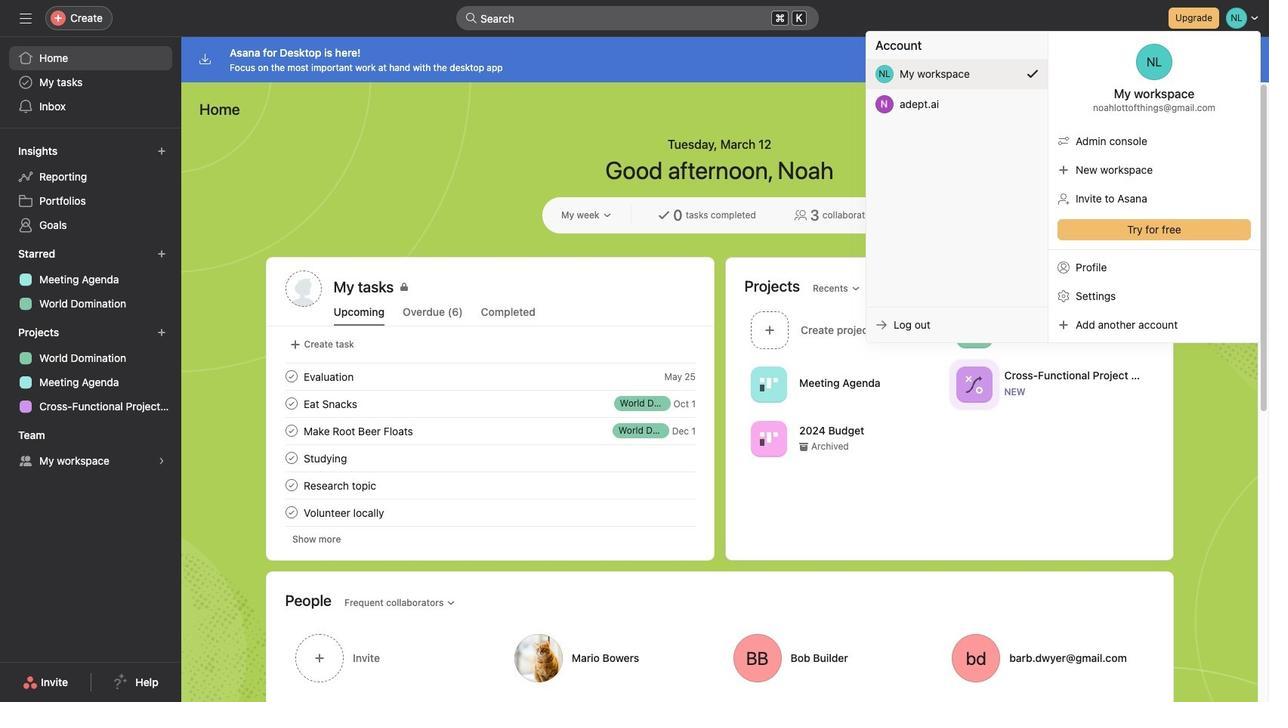 Task type: vqa. For each thing, say whether or not it's contained in the screenshot.
rocket image
yes



Task type: locate. For each thing, give the bounding box(es) containing it.
global element
[[0, 37, 181, 128]]

1 vertical spatial mark complete image
[[282, 449, 300, 467]]

2 mark complete image from the top
[[282, 449, 300, 467]]

mark complete image
[[282, 395, 300, 413], [282, 422, 300, 440], [282, 503, 300, 522]]

mark complete image for 1st mark complete checkbox from the bottom
[[282, 422, 300, 440]]

new project or portfolio image
[[157, 328, 166, 337]]

mark complete image
[[282, 367, 300, 386], [282, 449, 300, 467], [282, 476, 300, 494]]

Mark complete checkbox
[[282, 367, 300, 386], [282, 395, 300, 413], [282, 422, 300, 440]]

0 vertical spatial mark complete checkbox
[[282, 449, 300, 467]]

2 vertical spatial mark complete image
[[282, 476, 300, 494]]

2 mark complete image from the top
[[282, 422, 300, 440]]

3 mark complete checkbox from the top
[[282, 422, 300, 440]]

2 vertical spatial mark complete checkbox
[[282, 422, 300, 440]]

1 vertical spatial mark complete checkbox
[[282, 476, 300, 494]]

2 vertical spatial mark complete image
[[282, 503, 300, 522]]

mark complete image for third mark complete option
[[282, 503, 300, 522]]

None field
[[457, 6, 819, 30]]

menu
[[867, 32, 1261, 342]]

radio item
[[867, 59, 1048, 89]]

3 mark complete image from the top
[[282, 476, 300, 494]]

rocket image
[[965, 321, 983, 339]]

1 mark complete image from the top
[[282, 395, 300, 413]]

3 mark complete image from the top
[[282, 503, 300, 522]]

add profile photo image
[[285, 271, 322, 307]]

2 vertical spatial mark complete checkbox
[[282, 503, 300, 522]]

1 mark complete image from the top
[[282, 367, 300, 386]]

insights element
[[0, 138, 181, 240]]

prominent image
[[466, 12, 478, 24]]

1 vertical spatial mark complete image
[[282, 422, 300, 440]]

0 vertical spatial mark complete image
[[282, 367, 300, 386]]

1 mark complete checkbox from the top
[[282, 367, 300, 386]]

2 mark complete checkbox from the top
[[282, 476, 300, 494]]

0 vertical spatial mark complete checkbox
[[282, 367, 300, 386]]

1 vertical spatial mark complete checkbox
[[282, 395, 300, 413]]

starred element
[[0, 240, 181, 319]]

new insights image
[[157, 147, 166, 156]]

Mark complete checkbox
[[282, 449, 300, 467], [282, 476, 300, 494], [282, 503, 300, 522]]

0 vertical spatial mark complete image
[[282, 395, 300, 413]]



Task type: describe. For each thing, give the bounding box(es) containing it.
teams element
[[0, 422, 181, 476]]

2 mark complete checkbox from the top
[[282, 395, 300, 413]]

see details, my workspace image
[[157, 457, 166, 466]]

add items to starred image
[[157, 249, 166, 259]]

line_and_symbols image
[[965, 375, 983, 393]]

1 mark complete checkbox from the top
[[282, 449, 300, 467]]

mark complete image for second mark complete checkbox from the bottom of the page
[[282, 395, 300, 413]]

board image
[[760, 375, 778, 393]]

Search tasks, projects, and more text field
[[457, 6, 819, 30]]

hide sidebar image
[[20, 12, 32, 24]]

projects element
[[0, 319, 181, 422]]

board image
[[760, 430, 778, 448]]

3 mark complete checkbox from the top
[[282, 503, 300, 522]]



